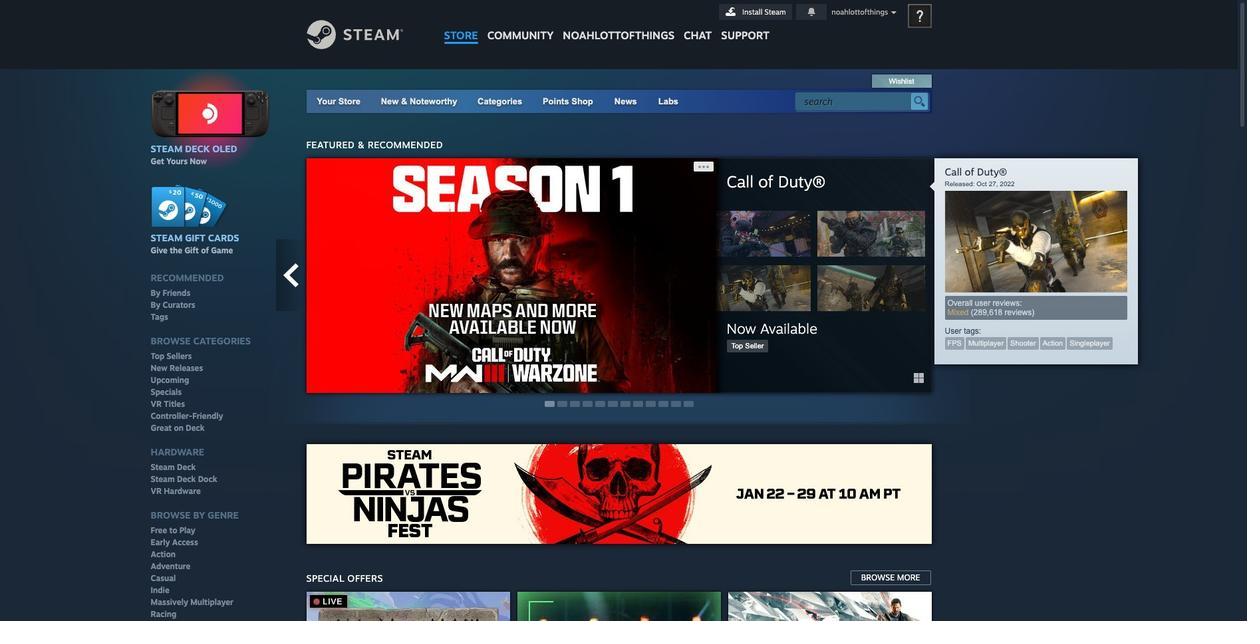 Task type: vqa. For each thing, say whether or not it's contained in the screenshot.
The Link To The Steam Homepage image
yes



Task type: locate. For each thing, give the bounding box(es) containing it.
midweek deal image
[[306, 592, 510, 621], [517, 592, 721, 621]]

account menu navigation
[[719, 4, 903, 21]]

1 midweek deal image from the left
[[306, 592, 510, 621]]

0 horizontal spatial midweek deal image
[[306, 592, 510, 621]]

global menu navigation
[[439, 0, 774, 48]]

None search field
[[794, 92, 929, 111]]

1 horizontal spatial midweek deal image
[[517, 592, 721, 621]]

search search field
[[804, 93, 908, 110]]



Task type: describe. For each thing, give the bounding box(es) containing it.
link to the steam homepage image
[[306, 20, 423, 49]]

2 midweek deal image from the left
[[517, 592, 721, 621]]

quantum break image
[[728, 592, 931, 621]]

noahlottofthings image
[[908, 5, 931, 27]]



